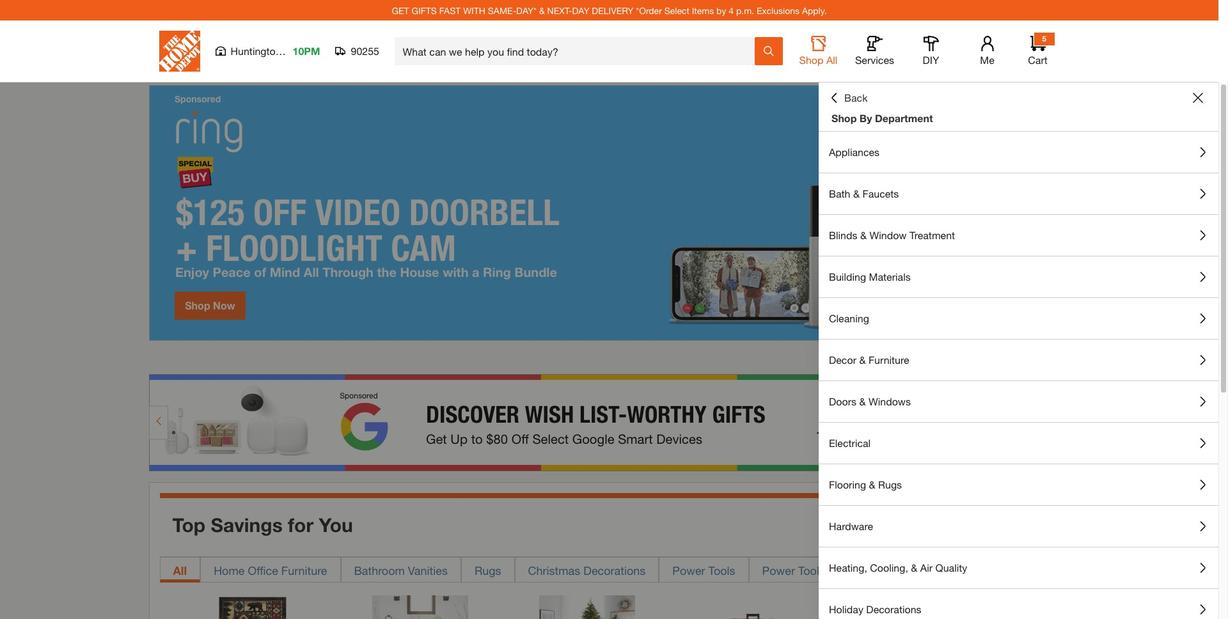 Task type: vqa. For each thing, say whether or not it's contained in the screenshot.
grills to the right
no



Task type: describe. For each thing, give the bounding box(es) containing it.
office
[[248, 564, 278, 578]]

christmas decorations button
[[515, 557, 659, 583]]

seasonal decorations button
[[899, 557, 1038, 583]]

park
[[284, 45, 305, 57]]

rugs button
[[461, 557, 515, 583]]

holiday
[[829, 603, 864, 616]]

heating,
[[829, 562, 868, 574]]

tools
[[709, 564, 736, 578]]

apply.
[[802, 5, 827, 16]]

sonoma 48 in. w x 22 in. d x 34 in. h single sink bath vanity in almond latte with carrara marble top image
[[372, 596, 468, 619]]

seasonal
[[912, 564, 960, 578]]

furniture for home office furniture
[[281, 564, 327, 578]]

power tools button
[[659, 557, 749, 583]]

holiday decorations button
[[819, 589, 1219, 619]]

huntington park
[[231, 45, 305, 57]]

0 vertical spatial rugs
[[879, 479, 902, 491]]

10pm
[[293, 45, 320, 57]]

& for bath
[[854, 187, 860, 200]]

furniture for decor & furniture
[[869, 354, 910, 366]]

seasonal decorations
[[912, 564, 1025, 578]]

shop for shop by department
[[832, 112, 857, 124]]

services button
[[855, 36, 896, 67]]

power for power tools
[[673, 564, 706, 578]]

day
[[572, 5, 590, 16]]

*order
[[636, 5, 662, 16]]

building
[[829, 271, 867, 283]]

& for doors
[[860, 395, 866, 408]]

building materials button
[[819, 257, 1219, 298]]

gifts
[[412, 5, 437, 16]]

bath & faucets
[[829, 187, 899, 200]]

90255 button
[[336, 45, 380, 58]]

by
[[860, 112, 872, 124]]

decorations for christmas decorations
[[584, 564, 646, 578]]

shop by department
[[832, 112, 933, 124]]

& for blinds
[[861, 229, 867, 241]]

bathroom vanities button
[[341, 557, 461, 583]]

doors & windows button
[[819, 381, 1219, 422]]

services
[[856, 54, 895, 66]]

top savings for you
[[172, 514, 353, 537]]

christmas decorations
[[528, 564, 646, 578]]

the home depot logo image
[[159, 31, 200, 72]]

diy button
[[911, 36, 952, 67]]

savings
[[211, 514, 283, 537]]

materials
[[869, 271, 911, 283]]

window
[[870, 229, 907, 241]]

items
[[692, 5, 714, 16]]

hardware button
[[819, 506, 1219, 547]]

building materials
[[829, 271, 911, 283]]

shop all button
[[798, 36, 839, 67]]

1 vertical spatial rugs
[[475, 564, 501, 578]]

& for decor
[[860, 354, 866, 366]]

electrical
[[829, 437, 871, 449]]

m18 fuel 18-v lithium-ion brushless cordless hammer drill and impact driver combo kit (2-tool) with router image
[[707, 596, 803, 619]]

next-
[[548, 5, 572, 16]]

blinds & window treatment button
[[819, 215, 1219, 256]]

power tools
[[673, 564, 736, 578]]

decor & furniture button
[[819, 340, 1219, 381]]

power tool accessories
[[763, 564, 885, 578]]

huntington
[[231, 45, 281, 57]]

& for flooring
[[869, 479, 876, 491]]

quality
[[936, 562, 968, 574]]

cleaning button
[[819, 298, 1219, 339]]

back button
[[829, 92, 868, 104]]

90255
[[351, 45, 379, 57]]

cooling,
[[870, 562, 909, 574]]

decor
[[829, 354, 857, 366]]

flooring & rugs button
[[819, 465, 1219, 506]]

back
[[845, 92, 868, 104]]

doors
[[829, 395, 857, 408]]

department
[[875, 112, 933, 124]]

windows
[[869, 395, 911, 408]]

vanities
[[408, 564, 448, 578]]



Task type: locate. For each thing, give the bounding box(es) containing it.
fast
[[440, 5, 461, 16]]

0 horizontal spatial furniture
[[281, 564, 327, 578]]

hardware
[[829, 520, 874, 532]]

decorations down heating, cooling, & air quality
[[867, 603, 922, 616]]

shop for shop all
[[800, 54, 824, 66]]

& right doors
[[860, 395, 866, 408]]

appliances button
[[819, 132, 1219, 173]]

doors & windows
[[829, 395, 911, 408]]

power left tool
[[763, 564, 795, 578]]

diy
[[923, 54, 940, 66]]

decor & furniture
[[829, 354, 910, 366]]

bathroom vanities
[[354, 564, 448, 578]]

day*
[[516, 5, 537, 16]]

drawer close image
[[1193, 93, 1204, 103]]

& right blinds
[[861, 229, 867, 241]]

menu
[[819, 132, 1219, 619]]

flooring
[[829, 479, 866, 491]]

furniture inside decor & furniture button
[[869, 354, 910, 366]]

& right flooring
[[869, 479, 876, 491]]

furniture inside home office furniture button
[[281, 564, 327, 578]]

furniture right the office at bottom
[[281, 564, 327, 578]]

1 horizontal spatial rugs
[[879, 479, 902, 491]]

bath
[[829, 187, 851, 200]]

0 horizontal spatial decorations
[[584, 564, 646, 578]]

power left tools at the bottom right of page
[[673, 564, 706, 578]]

air
[[921, 562, 933, 574]]

& right decor
[[860, 354, 866, 366]]

0 vertical spatial all
[[827, 54, 838, 66]]

you
[[319, 514, 353, 537]]

treatment
[[910, 229, 955, 241]]

1 vertical spatial shop
[[832, 112, 857, 124]]

rugs
[[879, 479, 902, 491], [475, 564, 501, 578]]

get gifts fast with same-day* & next-day delivery *order select items by 4 p.m. exclusions apply.
[[392, 5, 827, 16]]

all up "back" 'button'
[[827, 54, 838, 66]]

1 vertical spatial all
[[173, 564, 187, 578]]

home office furniture button
[[200, 557, 341, 583]]

get
[[392, 5, 409, 16]]

blinds & window treatment
[[829, 229, 955, 241]]

furniture up windows
[[869, 354, 910, 366]]

heating, cooling, & air quality button
[[819, 548, 1219, 589]]

flooring & rugs
[[829, 479, 902, 491]]

decorations up "holiday decorations" button
[[963, 564, 1025, 578]]

power tool accessories button
[[749, 557, 899, 583]]

& right day*
[[539, 5, 545, 16]]

47.2 in. h x 39.4 in. w gray wood shoe storage cabinet with 3 drawers fits up to 30-shoes image
[[874, 596, 970, 619]]

& inside decor & furniture button
[[860, 354, 866, 366]]

feedback link image
[[1211, 216, 1229, 285]]

all down top
[[173, 564, 187, 578]]

1 vertical spatial furniture
[[281, 564, 327, 578]]

heating, cooling, & air quality
[[829, 562, 968, 574]]

me
[[981, 54, 995, 66]]

cleaning
[[829, 312, 870, 324]]

christmas
[[528, 564, 581, 578]]

0 horizontal spatial all
[[173, 564, 187, 578]]

1 horizontal spatial all
[[827, 54, 838, 66]]

cart
[[1028, 54, 1048, 66]]

by
[[717, 5, 727, 16]]

&
[[539, 5, 545, 16], [854, 187, 860, 200], [861, 229, 867, 241], [860, 354, 866, 366], [860, 395, 866, 408], [869, 479, 876, 491], [911, 562, 918, 574]]

bathroom
[[354, 564, 405, 578]]

p.m.
[[737, 5, 754, 16]]

electrical button
[[819, 423, 1219, 464]]

decorations for seasonal decorations
[[963, 564, 1025, 578]]

4
[[729, 5, 734, 16]]

1 power from the left
[[673, 564, 706, 578]]

cart 5
[[1028, 34, 1048, 66]]

0 horizontal spatial power
[[673, 564, 706, 578]]

& inside blinds & window treatment button
[[861, 229, 867, 241]]

0 vertical spatial furniture
[[869, 354, 910, 366]]

decorations for holiday decorations
[[867, 603, 922, 616]]

select
[[665, 5, 690, 16]]

delivery
[[592, 5, 634, 16]]

6 ft. pre-lit green fir artificial christmas tree with 350 led lights 9 functional multi-color remote controller image
[[539, 596, 636, 619]]

What can we help you find today? search field
[[403, 38, 754, 65]]

menu containing appliances
[[819, 132, 1219, 619]]

buffalo bear brown/red 5 ft. x 7 ft. indoor area rug image
[[205, 596, 301, 619]]

& inside "doors & windows" 'button'
[[860, 395, 866, 408]]

& inside flooring & rugs button
[[869, 479, 876, 491]]

bath & faucets button
[[819, 173, 1219, 214]]

power for power tool accessories
[[763, 564, 795, 578]]

accessories
[[823, 564, 885, 578]]

shop inside button
[[800, 54, 824, 66]]

0 horizontal spatial shop
[[800, 54, 824, 66]]

home
[[214, 564, 245, 578]]

0 horizontal spatial rugs
[[475, 564, 501, 578]]

all button
[[160, 557, 200, 583]]

shop all
[[800, 54, 838, 66]]

0 vertical spatial shop
[[800, 54, 824, 66]]

shop down "back" 'button'
[[832, 112, 857, 124]]

& left the air on the bottom right of the page
[[911, 562, 918, 574]]

for
[[288, 514, 314, 537]]

1 horizontal spatial decorations
[[867, 603, 922, 616]]

same-
[[488, 5, 516, 16]]

me button
[[967, 36, 1008, 67]]

rugs right flooring
[[879, 479, 902, 491]]

shop down apply.
[[800, 54, 824, 66]]

2 horizontal spatial decorations
[[963, 564, 1025, 578]]

& right bath
[[854, 187, 860, 200]]

rugs right vanities
[[475, 564, 501, 578]]

& inside heating, cooling, & air quality button
[[911, 562, 918, 574]]

1 horizontal spatial shop
[[832, 112, 857, 124]]

holiday decorations
[[829, 603, 922, 616]]

2 power from the left
[[763, 564, 795, 578]]

all
[[827, 54, 838, 66], [173, 564, 187, 578]]

faucets
[[863, 187, 899, 200]]

1 horizontal spatial power
[[763, 564, 795, 578]]

with
[[463, 5, 486, 16]]

tool
[[799, 564, 820, 578]]

blinds
[[829, 229, 858, 241]]

shop
[[800, 54, 824, 66], [832, 112, 857, 124]]

top
[[172, 514, 206, 537]]

furniture
[[869, 354, 910, 366], [281, 564, 327, 578]]

decorations up 6 ft. pre-lit green fir artificial christmas tree with 350 led lights 9 functional multi-color remote controller image
[[584, 564, 646, 578]]

1 horizontal spatial furniture
[[869, 354, 910, 366]]

exclusions
[[757, 5, 800, 16]]

appliances
[[829, 146, 880, 158]]

5
[[1043, 34, 1047, 44]]

home office furniture
[[214, 564, 327, 578]]

& inside bath & faucets button
[[854, 187, 860, 200]]



